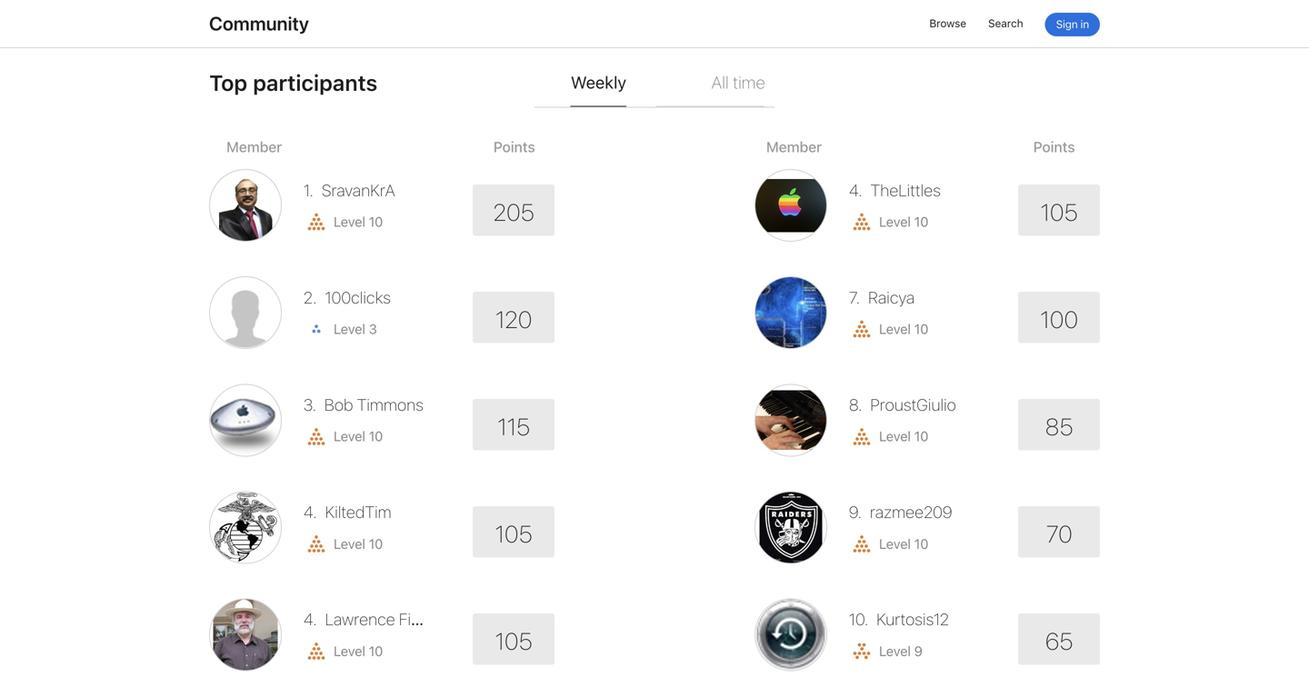Task type: vqa. For each thing, say whether or not it's contained in the screenshot.
the bottommost 105
yes



Task type: locate. For each thing, give the bounding box(es) containing it.
0 vertical spatial 105
[[1041, 198, 1079, 227]]

sign in link
[[1046, 13, 1101, 36]]

1 vertical spatial 105
[[495, 520, 533, 549]]

level 10 for lawrence
[[334, 643, 383, 660]]

top
[[209, 70, 247, 96]]

10 image down '8.'
[[849, 425, 875, 448]]

search
[[989, 17, 1024, 30]]

points
[[494, 138, 535, 156], [1034, 138, 1075, 156]]

10 image for 100
[[849, 318, 875, 341]]

0 horizontal spatial member
[[226, 138, 282, 156]]

9 image
[[849, 640, 875, 663]]

10 image
[[849, 211, 875, 233], [304, 425, 329, 448], [849, 425, 875, 448], [304, 533, 329, 556], [849, 533, 875, 556], [304, 640, 329, 663]]

lawrence finch button
[[321, 610, 438, 630]]

4. left the lawrence
[[303, 610, 317, 630]]

browse link
[[930, 14, 967, 34]]

4. kiltedtim
[[303, 503, 392, 523]]

4.
[[849, 181, 863, 200], [303, 503, 317, 523], [303, 610, 317, 630]]

lawrence
[[325, 610, 395, 630]]

10 image for razmee209
[[849, 533, 875, 556]]

4. left thelittles button
[[849, 181, 863, 200]]

level 10 down raicya
[[879, 321, 929, 338]]

10 image down 4. kiltedtim
[[304, 533, 329, 556]]

level 10 for razmee209
[[879, 536, 929, 552]]

85
[[1046, 413, 1074, 442]]

100clicks image
[[209, 277, 282, 350]]

2 points from the left
[[1034, 138, 1075, 156]]

kiltedtim image
[[209, 491, 282, 564]]

10 image for kiltedtim
[[304, 533, 329, 556]]

bob
[[324, 396, 353, 415]]

1 vertical spatial 10 image
[[849, 318, 875, 341]]

0 horizontal spatial 10 image
[[304, 211, 329, 233]]

level 10 down the lawrence
[[334, 643, 383, 660]]

0 vertical spatial 10 image
[[304, 211, 329, 233]]

member
[[226, 138, 282, 156], [767, 138, 822, 156]]

kiltedtim button
[[321, 503, 392, 523]]

100clicks
[[325, 288, 391, 308]]

10 image for lawrence finch
[[304, 640, 329, 663]]

participants
[[253, 70, 378, 96]]

1 horizontal spatial 10 image
[[849, 318, 875, 341]]

105
[[1041, 198, 1079, 227], [495, 520, 533, 549], [495, 628, 533, 656]]

2 member from the left
[[767, 138, 822, 156]]

all time link
[[711, 62, 766, 106]]

100clicks button
[[321, 288, 391, 308]]

10 image down 1.
[[304, 211, 329, 233]]

top participants
[[209, 70, 378, 96]]

10 image for thelittles
[[849, 211, 875, 233]]

kurtosis12
[[877, 610, 949, 630]]

1.
[[303, 181, 314, 200]]

10 image down the 9.
[[849, 533, 875, 556]]

timmons
[[357, 396, 424, 415]]

level 10 down 3. bob timmons at the bottom left of page
[[334, 429, 383, 445]]

thelittles
[[871, 181, 941, 200]]

browse
[[930, 17, 967, 30]]

8. proustgiulio
[[849, 396, 957, 415]]

10 image for 205
[[304, 211, 329, 233]]

10 image down 4. thelittles on the right top of page
[[849, 211, 875, 233]]

sravankra button
[[318, 181, 395, 200]]

top participants tab list
[[535, 62, 775, 111]]

level 10 for kiltedtim
[[334, 536, 383, 552]]

member up thelittles image
[[767, 138, 822, 156]]

4. lawrence finch
[[303, 610, 438, 630]]

member up sravankra image
[[226, 138, 282, 156]]

10 image down the lawrence
[[304, 640, 329, 663]]

level 10 down the 9. razmee209
[[879, 536, 929, 552]]

level 10 down thelittles button
[[879, 214, 929, 230]]

all
[[711, 72, 729, 93]]

1 horizontal spatial member
[[767, 138, 822, 156]]

finch
[[399, 610, 438, 630]]

10 image down 7.
[[849, 318, 875, 341]]

weekly link
[[571, 62, 627, 107]]

level 10 down the 8. proustgiulio at the right
[[879, 429, 929, 445]]

4. for 4. kiltedtim
[[303, 503, 317, 523]]

all time
[[711, 72, 766, 93]]

1 vertical spatial 4.
[[303, 503, 317, 523]]

7.
[[849, 288, 861, 308]]

2 vertical spatial 105
[[495, 628, 533, 656]]

4. for 4. thelittles
[[849, 181, 863, 200]]

0 horizontal spatial points
[[494, 138, 535, 156]]

10.
[[849, 610, 869, 630]]

community link
[[209, 12, 309, 35]]

3. bob timmons
[[303, 396, 424, 415]]

2 vertical spatial 4.
[[303, 610, 317, 630]]

level 9
[[879, 643, 923, 660]]

4. thelittles
[[849, 181, 941, 200]]

4. left kiltedtim button
[[303, 503, 317, 523]]

205
[[493, 198, 535, 227]]

3.
[[303, 396, 316, 415]]

level 10 down kiltedtim
[[334, 536, 383, 552]]

2. 100clicks
[[303, 288, 391, 308]]

level 10
[[334, 214, 383, 230], [879, 214, 929, 230], [879, 321, 929, 338], [334, 429, 383, 445], [879, 429, 929, 445], [334, 536, 383, 552], [879, 536, 929, 552], [334, 643, 383, 660]]

9. razmee209
[[849, 503, 953, 523]]

0 vertical spatial 4.
[[849, 181, 863, 200]]

10 image
[[304, 211, 329, 233], [849, 318, 875, 341]]

8.
[[849, 396, 863, 415]]

10 image down 3.
[[304, 425, 329, 448]]

level 10 down sravankra
[[334, 214, 383, 230]]

1 horizontal spatial points
[[1034, 138, 1075, 156]]

level 10 for thelittles
[[879, 214, 929, 230]]

4. for 4. lawrence finch
[[303, 610, 317, 630]]



Task type: describe. For each thing, give the bounding box(es) containing it.
bob timmons image
[[209, 384, 282, 457]]

bob timmons button
[[321, 396, 424, 415]]

sign
[[1057, 18, 1078, 31]]

1. sravankra
[[303, 181, 395, 200]]

120
[[495, 306, 532, 334]]

raicya button
[[865, 288, 915, 308]]

razmee209
[[870, 503, 953, 523]]

10. kurtosis12
[[849, 610, 949, 630]]

proustgiulio
[[871, 396, 957, 415]]

kurtosis12 image
[[755, 599, 828, 672]]

sign in
[[1057, 18, 1090, 31]]

3 image
[[304, 318, 329, 341]]

1 member from the left
[[226, 138, 282, 156]]

level 10 for sravankra
[[334, 214, 383, 230]]

65
[[1046, 628, 1074, 656]]

7. raicya
[[849, 288, 915, 308]]

kurtosis12 button
[[873, 610, 949, 630]]

proustgiulio button
[[867, 396, 957, 415]]

1 points from the left
[[494, 138, 535, 156]]

105 for lawrence finch
[[495, 628, 533, 656]]

thelittles button
[[867, 181, 941, 200]]

100
[[1041, 306, 1079, 334]]

raicya image
[[755, 277, 828, 350]]

level 10 for bob
[[334, 429, 383, 445]]

proustgiulio image
[[755, 384, 828, 457]]

community
[[209, 12, 309, 35]]

razmee209 button
[[866, 503, 953, 523]]

sravankra
[[322, 181, 395, 200]]

115
[[498, 413, 530, 442]]

in
[[1081, 18, 1090, 31]]

105 for thelittles
[[1041, 198, 1079, 227]]

level 10 for raicya
[[879, 321, 929, 338]]

2.
[[303, 288, 317, 308]]

sravankra image
[[209, 169, 282, 242]]

time
[[733, 72, 766, 93]]

raicya
[[869, 288, 915, 308]]

kiltedtim
[[325, 503, 392, 523]]

10 image for proustgiulio
[[849, 425, 875, 448]]

search link
[[989, 14, 1024, 34]]

thelittles image
[[755, 169, 828, 242]]

105 for kiltedtim
[[495, 520, 533, 549]]

10 image for bob timmons
[[304, 425, 329, 448]]

level 10 for proustgiulio
[[879, 429, 929, 445]]

70
[[1046, 520, 1073, 549]]

9.
[[849, 503, 862, 523]]

weekly
[[571, 72, 627, 93]]

razmee209 image
[[755, 491, 828, 564]]

lawrence finch image
[[209, 599, 282, 672]]

level 3
[[334, 321, 377, 338]]



